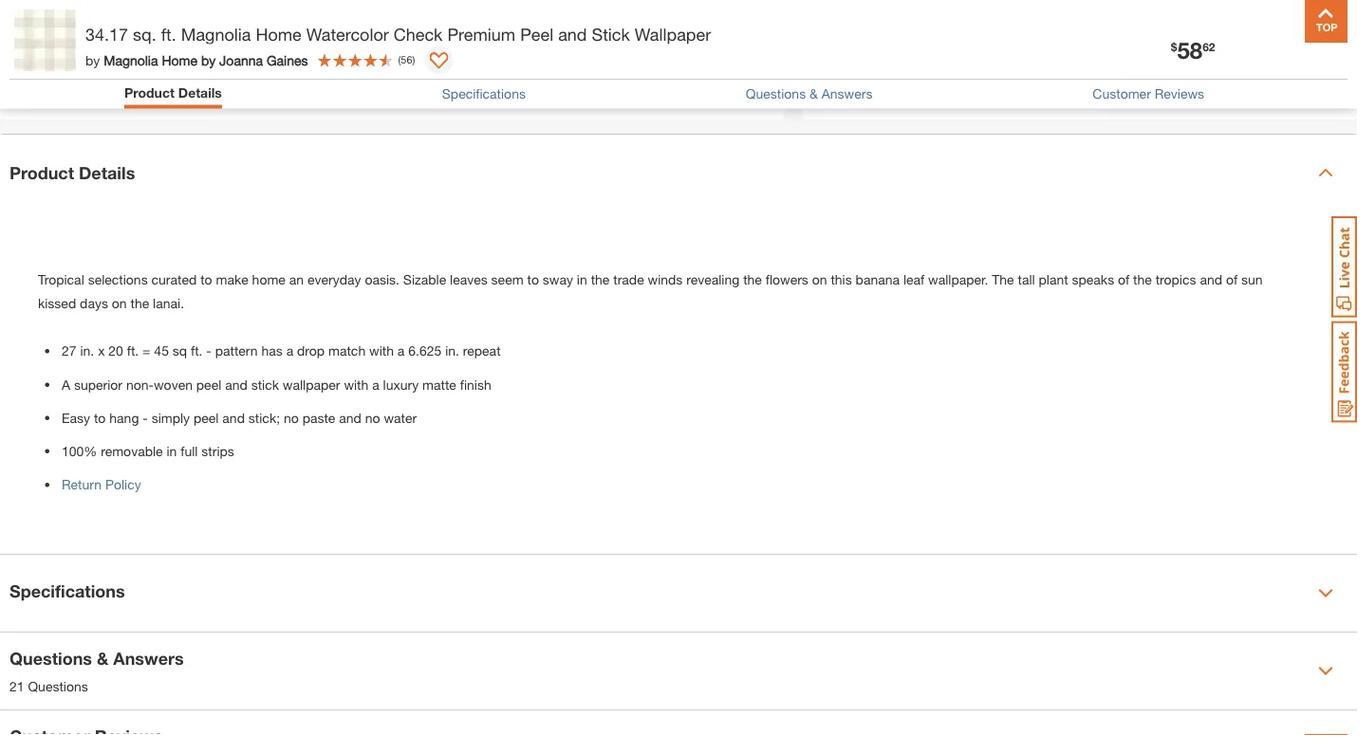 Task type: vqa. For each thing, say whether or not it's contained in the screenshot.
INSTRUCTIONS.
no



Task type: describe. For each thing, give the bounding box(es) containing it.
1 horizontal spatial easy
[[915, 67, 954, 88]]

a superior non-woven peel and stick wallpaper with a luxury matte finish
[[62, 377, 492, 392]]

stick;
[[249, 410, 280, 426]]

& for free & easy returns in store or online
[[898, 67, 910, 88]]

wallpaper
[[635, 24, 711, 44]]

superior
[[74, 377, 123, 392]]

matte
[[423, 377, 457, 392]]

banana
[[856, 272, 900, 287]]

1 vertical spatial product details
[[9, 163, 135, 183]]

questions & answers 21 questions
[[9, 649, 184, 695]]

)
[[413, 54, 415, 66]]

leaves
[[450, 272, 488, 287]]

repeat
[[463, 343, 501, 359]]

home
[[252, 272, 286, 287]]

1 no from the left
[[284, 410, 299, 426]]

27 in. x 20 ft. = 45 sq ft. - pattern has a drop match with a 6.625 in. repeat
[[62, 343, 501, 359]]

selections
[[88, 272, 148, 287]]

20
[[109, 343, 123, 359]]

and right paste
[[339, 410, 362, 426]]

woven
[[154, 377, 193, 392]]

hang
[[109, 410, 139, 426]]

trade
[[614, 272, 644, 287]]

has
[[262, 343, 283, 359]]

days
[[80, 296, 108, 311]]

water
[[384, 410, 417, 426]]

2 in. from the left
[[446, 343, 460, 359]]

this inside 'tropical selections curated to make home an everyday oasis. sizable leaves seem to sway in the trade winds revealing the flowers on this banana leaf wallpaper. the tall plant speaks of the tropics and of sun kissed days on the lanai.'
[[831, 272, 852, 287]]

oasis.
[[365, 272, 400, 287]]

56
[[401, 54, 413, 66]]

a
[[62, 377, 70, 392]]

caret image
[[1319, 586, 1334, 602]]

watercolor
[[306, 24, 389, 44]]

purchase.
[[1061, 92, 1120, 108]]

1 vertical spatial magnolia
[[104, 52, 158, 68]]

peel
[[521, 24, 554, 44]]

1 horizontal spatial a
[[372, 377, 380, 392]]

0 vertical spatial on
[[813, 272, 828, 287]]

and left "stick"
[[225, 377, 248, 392]]

reviews
[[1155, 86, 1205, 102]]

easy to hang - simply peel and stick; no paste and no water
[[62, 410, 417, 426]]

item
[[926, 92, 951, 108]]

customer
[[1093, 86, 1152, 102]]

lanai.
[[153, 296, 184, 311]]

revealing
[[687, 272, 740, 287]]

gaines
[[267, 52, 308, 68]]

0 vertical spatial specifications
[[442, 86, 526, 102]]

sun
[[1242, 272, 1263, 287]]

questions for questions & answers 21 questions
[[9, 649, 92, 670]]

2 horizontal spatial of
[[1227, 272, 1238, 287]]

store
[[1048, 67, 1091, 88]]

$
[[1172, 40, 1178, 54]]

34.17
[[85, 24, 128, 44]]

removable
[[101, 444, 163, 459]]

questions for questions & answers
[[746, 86, 806, 102]]

0 vertical spatial product details
[[124, 85, 222, 100]]

sq.
[[133, 24, 156, 44]]

wallpaper.
[[929, 272, 989, 287]]

in inside 'tropical selections curated to make home an everyday oasis. sizable leaves seem to sway in the trade winds revealing the flowers on this banana leaf wallpaper. the tall plant speaks of the tropics and of sun kissed days on the lanai.'
[[577, 272, 588, 287]]

1 vertical spatial product
[[9, 163, 74, 183]]

answers for questions & answers 21 questions
[[113, 649, 184, 670]]

& for questions & answers 21 questions
[[97, 649, 109, 670]]

feedback link image
[[1332, 321, 1358, 424]]

by magnolia home by joanna gaines
[[85, 52, 308, 68]]

100% removable in full strips
[[62, 444, 234, 459]]

0 horizontal spatial in
[[167, 444, 177, 459]]

match
[[329, 343, 366, 359]]

& for questions & answers
[[810, 86, 818, 102]]

everyday
[[308, 272, 361, 287]]

joanna
[[219, 52, 263, 68]]

free & easy returns in store or online
[[857, 67, 1170, 88]]

read return policy link
[[1124, 90, 1239, 110]]

within
[[955, 92, 990, 108]]

0 horizontal spatial specifications
[[9, 581, 125, 602]]

0 vertical spatial peel
[[196, 377, 222, 392]]

an
[[289, 272, 304, 287]]

live chat image
[[1332, 217, 1358, 318]]

2 horizontal spatial to
[[528, 272, 539, 287]]

34.17 sq. ft. magnolia home watercolor check premium peel and stick wallpaper
[[85, 24, 711, 44]]

1 vertical spatial -
[[143, 410, 148, 426]]

and right peel
[[559, 24, 587, 44]]

0 horizontal spatial on
[[112, 296, 127, 311]]

free
[[857, 67, 893, 88]]

1 horizontal spatial product
[[124, 85, 175, 100]]

2 no from the left
[[365, 410, 380, 426]]

sway
[[543, 272, 574, 287]]

stick
[[592, 24, 630, 44]]

1 horizontal spatial home
[[256, 24, 302, 44]]

curated
[[151, 272, 197, 287]]

finish
[[460, 377, 492, 392]]

sizable
[[403, 272, 446, 287]]

2 horizontal spatial ft.
[[191, 343, 203, 359]]

1 by from the left
[[85, 52, 100, 68]]

and left stick;
[[223, 410, 245, 426]]

the
[[993, 272, 1015, 287]]

speaks
[[1073, 272, 1115, 287]]

return for return this item within
[[857, 92, 897, 108]]

product image image
[[14, 9, 76, 71]]

1 vertical spatial policy
[[105, 477, 141, 493]]

luxury
[[383, 377, 419, 392]]

0 vertical spatial magnolia
[[181, 24, 251, 44]]

seem
[[492, 272, 524, 287]]

answers for questions & answers
[[822, 86, 873, 102]]

the left flowers
[[744, 272, 762, 287]]



Task type: locate. For each thing, give the bounding box(es) containing it.
1 vertical spatial questions
[[9, 649, 92, 670]]

the left lanai.
[[131, 296, 149, 311]]

=
[[143, 343, 150, 359]]

0 vertical spatial in
[[577, 272, 588, 287]]

1 horizontal spatial in.
[[446, 343, 460, 359]]

with right match
[[369, 343, 394, 359]]

1 vertical spatial on
[[112, 296, 127, 311]]

return policy link
[[62, 477, 141, 493]]

flowers
[[766, 272, 809, 287]]

0 horizontal spatial no
[[284, 410, 299, 426]]

a
[[286, 343, 294, 359], [398, 343, 405, 359], [372, 377, 380, 392]]

0 horizontal spatial in.
[[80, 343, 94, 359]]

1 vertical spatial this
[[831, 272, 852, 287]]

1 vertical spatial with
[[344, 377, 369, 392]]

2 by from the left
[[201, 52, 216, 68]]

1 horizontal spatial &
[[810, 86, 818, 102]]

0 vertical spatial this
[[901, 92, 922, 108]]

icon image
[[813, 76, 843, 99]]

questions left icon
[[746, 86, 806, 102]]

1 horizontal spatial answers
[[822, 86, 873, 102]]

of down store
[[1046, 92, 1057, 108]]

pattern
[[215, 343, 258, 359]]

45
[[154, 343, 169, 359]]

no right stick;
[[284, 410, 299, 426]]

no
[[284, 410, 299, 426], [365, 410, 380, 426]]

and
[[559, 24, 587, 44], [1201, 272, 1223, 287], [225, 377, 248, 392], [223, 410, 245, 426], [339, 410, 362, 426]]

questions
[[746, 86, 806, 102], [9, 649, 92, 670], [28, 679, 88, 695]]

1 vertical spatial easy
[[62, 410, 90, 426]]

questions right 21
[[28, 679, 88, 695]]

&
[[898, 67, 910, 88], [810, 86, 818, 102], [97, 649, 109, 670]]

strips
[[202, 444, 234, 459]]

1 vertical spatial answers
[[113, 649, 184, 670]]

0 horizontal spatial policy
[[105, 477, 141, 493]]

return right read
[[1159, 92, 1199, 108]]

the left 'tropics' on the top right of page
[[1134, 272, 1153, 287]]

easy
[[915, 67, 954, 88], [62, 410, 90, 426]]

ft. right sq.
[[161, 24, 176, 44]]

of left sun
[[1227, 272, 1238, 287]]

1 horizontal spatial ft.
[[161, 24, 176, 44]]

return this item within
[[857, 92, 994, 108]]

0 vertical spatial with
[[369, 343, 394, 359]]

magnolia
[[181, 24, 251, 44], [104, 52, 158, 68]]

in. right 6.625
[[446, 343, 460, 359]]

this left banana
[[831, 272, 852, 287]]

policy down removable
[[105, 477, 141, 493]]

answers
[[822, 86, 873, 102], [113, 649, 184, 670]]

product
[[124, 85, 175, 100], [9, 163, 74, 183]]

caret image
[[1319, 165, 1334, 181]]

specifications up questions & answers 21 questions
[[9, 581, 125, 602]]

customer reviews
[[1093, 86, 1205, 102]]

with down match
[[344, 377, 369, 392]]

0 vertical spatial details
[[178, 85, 222, 100]]

1 vertical spatial specifications
[[9, 581, 125, 602]]

58
[[1178, 36, 1203, 63]]

0 horizontal spatial of
[[1046, 92, 1057, 108]]

and inside 'tropical selections curated to make home an everyday oasis. sizable leaves seem to sway in the trade winds revealing the flowers on this banana leaf wallpaper. the tall plant speaks of the tropics and of sun kissed days on the lanai.'
[[1201, 272, 1223, 287]]

to left hang
[[94, 410, 106, 426]]

make
[[216, 272, 249, 287]]

check
[[394, 24, 443, 44]]

1 horizontal spatial specifications
[[442, 86, 526, 102]]

in left 'full'
[[167, 444, 177, 459]]

0 horizontal spatial with
[[344, 377, 369, 392]]

( 56 )
[[398, 54, 415, 66]]

in. left x
[[80, 343, 94, 359]]

1 in. from the left
[[80, 343, 94, 359]]

100%
[[62, 444, 97, 459]]

easy up the 100%
[[62, 410, 90, 426]]

returns
[[958, 67, 1023, 88]]

return down "free"
[[857, 92, 897, 108]]

1 horizontal spatial to
[[200, 272, 212, 287]]

magnolia up by magnolia home by joanna gaines
[[181, 24, 251, 44]]

in
[[577, 272, 588, 287], [167, 444, 177, 459]]

peel right woven
[[196, 377, 222, 392]]

drop
[[297, 343, 325, 359]]

winds
[[648, 272, 683, 287]]

magnolia down sq.
[[104, 52, 158, 68]]

paste
[[303, 410, 336, 426]]

non-
[[126, 377, 154, 392]]

policy
[[1203, 92, 1239, 108], [105, 477, 141, 493]]

specifications button
[[442, 86, 526, 102], [442, 86, 526, 102], [0, 556, 1358, 632]]

premium
[[448, 24, 516, 44]]

0 vertical spatial home
[[256, 24, 302, 44]]

return for return policy
[[62, 477, 102, 493]]

questions up 21
[[9, 649, 92, 670]]

0 horizontal spatial return
[[62, 477, 102, 493]]

1 vertical spatial in
[[167, 444, 177, 459]]

0 vertical spatial easy
[[915, 67, 954, 88]]

display image
[[430, 52, 449, 71]]

return inside "link"
[[1159, 92, 1199, 108]]

0 horizontal spatial ft.
[[127, 343, 139, 359]]

on
[[813, 272, 828, 287], [112, 296, 127, 311]]

read return policy
[[1124, 92, 1239, 108]]

1 horizontal spatial this
[[901, 92, 922, 108]]

0 horizontal spatial home
[[162, 52, 198, 68]]

2 horizontal spatial &
[[898, 67, 910, 88]]

in
[[1028, 67, 1043, 88]]

policy down 62
[[1203, 92, 1239, 108]]

1 horizontal spatial by
[[201, 52, 216, 68]]

0 horizontal spatial by
[[85, 52, 100, 68]]

sq
[[173, 343, 187, 359]]

to
[[200, 272, 212, 287], [528, 272, 539, 287], [94, 410, 106, 426]]

in right sway
[[577, 272, 588, 287]]

return down the 100%
[[62, 477, 102, 493]]

product details button
[[124, 85, 222, 104], [124, 85, 222, 100], [0, 135, 1358, 211]]

(
[[398, 54, 401, 66]]

questions & answers
[[746, 86, 873, 102]]

1 horizontal spatial of
[[1119, 272, 1130, 287]]

& inside questions & answers 21 questions
[[97, 649, 109, 670]]

0 horizontal spatial easy
[[62, 410, 90, 426]]

0 horizontal spatial a
[[286, 343, 294, 359]]

1 horizontal spatial magnolia
[[181, 24, 251, 44]]

$ 58 62
[[1172, 36, 1216, 63]]

plant
[[1039, 272, 1069, 287]]

stick
[[251, 377, 279, 392]]

policy inside read return policy "link"
[[1203, 92, 1239, 108]]

1 horizontal spatial -
[[206, 343, 212, 359]]

or
[[1096, 67, 1113, 88]]

- left pattern
[[206, 343, 212, 359]]

1 horizontal spatial on
[[813, 272, 828, 287]]

ft. left =
[[127, 343, 139, 359]]

ft. right sq
[[191, 343, 203, 359]]

home left 'joanna'
[[162, 52, 198, 68]]

by
[[85, 52, 100, 68], [201, 52, 216, 68]]

0 horizontal spatial &
[[97, 649, 109, 670]]

21
[[9, 679, 24, 695]]

of purchase.
[[1046, 92, 1120, 108]]

1 horizontal spatial no
[[365, 410, 380, 426]]

specifications down 'display' image
[[442, 86, 526, 102]]

by down 34.17 on the top left of page
[[85, 52, 100, 68]]

to left make
[[200, 272, 212, 287]]

return
[[857, 92, 897, 108], [1159, 92, 1199, 108], [62, 477, 102, 493]]

0 horizontal spatial answers
[[113, 649, 184, 670]]

tropical
[[38, 272, 84, 287]]

return policy
[[62, 477, 141, 493]]

product details
[[124, 85, 222, 100], [9, 163, 135, 183]]

peel up strips
[[194, 410, 219, 426]]

to left sway
[[528, 272, 539, 287]]

of right speaks
[[1119, 272, 1130, 287]]

0 horizontal spatial product
[[9, 163, 74, 183]]

the left trade
[[591, 272, 610, 287]]

0 vertical spatial answers
[[822, 86, 873, 102]]

home up gaines
[[256, 24, 302, 44]]

a left luxury
[[372, 377, 380, 392]]

wallpaper
[[283, 377, 340, 392]]

on right flowers
[[813, 272, 828, 287]]

1 vertical spatial peel
[[194, 410, 219, 426]]

tropics
[[1156, 272, 1197, 287]]

kissed
[[38, 296, 76, 311]]

this left the item
[[901, 92, 922, 108]]

0 horizontal spatial magnolia
[[104, 52, 158, 68]]

2 vertical spatial questions
[[28, 679, 88, 695]]

no left water at the left bottom of the page
[[365, 410, 380, 426]]

easy up the item
[[915, 67, 954, 88]]

x
[[98, 343, 105, 359]]

a right has
[[286, 343, 294, 359]]

6.625
[[409, 343, 442, 359]]

0 vertical spatial questions
[[746, 86, 806, 102]]

a left 6.625
[[398, 343, 405, 359]]

online
[[1118, 67, 1170, 88]]

2 horizontal spatial a
[[398, 343, 405, 359]]

tropical selections curated to make home an everyday oasis. sizable leaves seem to sway in the trade winds revealing the flowers on this banana leaf wallpaper. the tall plant speaks of the tropics and of sun kissed days on the lanai.
[[38, 272, 1263, 311]]

1 horizontal spatial in
[[577, 272, 588, 287]]

top button
[[1306, 0, 1348, 43]]

0 horizontal spatial this
[[831, 272, 852, 287]]

0 vertical spatial -
[[206, 343, 212, 359]]

1 vertical spatial home
[[162, 52, 198, 68]]

0 horizontal spatial to
[[94, 410, 106, 426]]

leaf
[[904, 272, 925, 287]]

1 horizontal spatial with
[[369, 343, 394, 359]]

0 horizontal spatial -
[[143, 410, 148, 426]]

on down selections on the left of page
[[112, 296, 127, 311]]

1 horizontal spatial details
[[178, 85, 222, 100]]

answers inside questions & answers 21 questions
[[113, 649, 184, 670]]

- right hang
[[143, 410, 148, 426]]

0 vertical spatial policy
[[1203, 92, 1239, 108]]

1 horizontal spatial policy
[[1203, 92, 1239, 108]]

-
[[206, 343, 212, 359], [143, 410, 148, 426]]

tall
[[1018, 272, 1036, 287]]

1 horizontal spatial return
[[857, 92, 897, 108]]

by left 'joanna'
[[201, 52, 216, 68]]

0 horizontal spatial details
[[79, 163, 135, 183]]

read
[[1124, 92, 1156, 108]]

and right 'tropics' on the top right of page
[[1201, 272, 1223, 287]]

62
[[1203, 40, 1216, 54]]

2 horizontal spatial return
[[1159, 92, 1199, 108]]

0 vertical spatial product
[[124, 85, 175, 100]]

questions & answers button
[[746, 86, 873, 102], [746, 86, 873, 102]]

full
[[181, 444, 198, 459]]

1 vertical spatial details
[[79, 163, 135, 183]]



